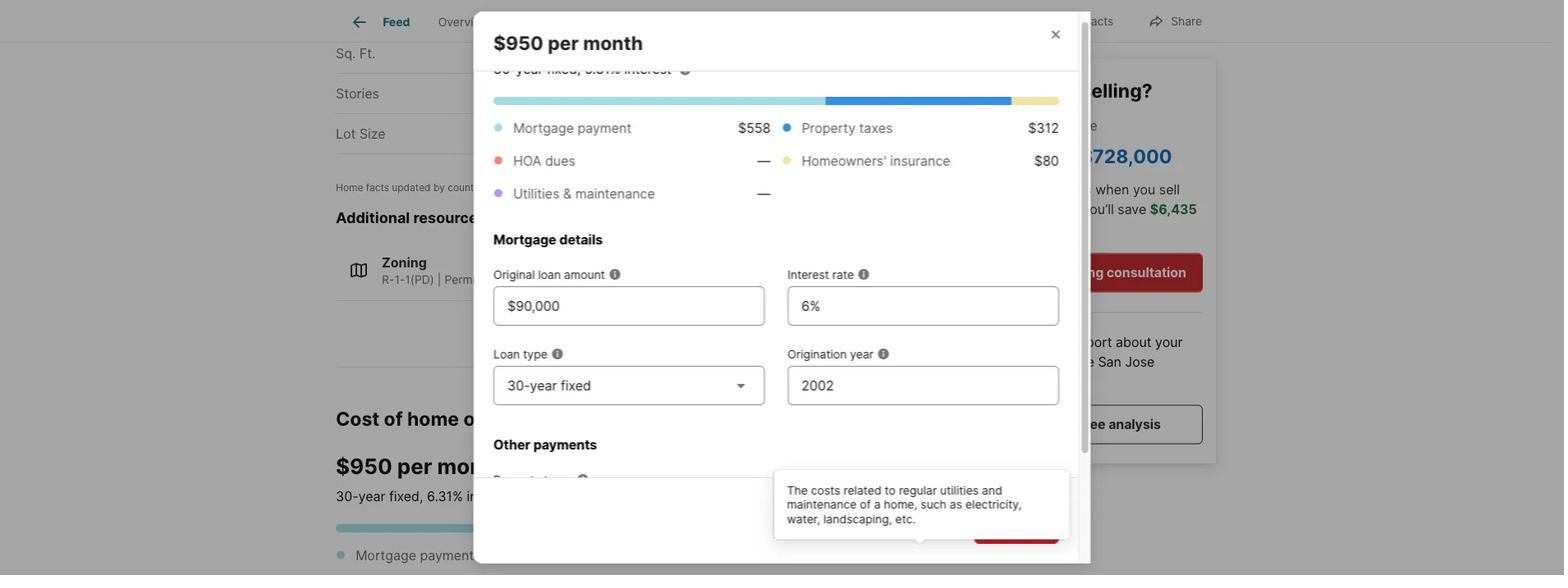 Task type: vqa. For each thing, say whether or not it's contained in the screenshot.
BUILT
yes



Task type: locate. For each thing, give the bounding box(es) containing it.
2 1 from the top
[[620, 86, 627, 102]]

payment up .
[[577, 120, 631, 136]]

1 vertical spatial property taxes
[[493, 473, 573, 487]]

get
[[972, 335, 995, 351]]

reset calculations button
[[790, 505, 961, 544]]

30- for $950 per month
[[336, 489, 358, 505]]

1 horizontal spatial interest
[[624, 61, 671, 77]]

1 down 1,127 at the top
[[620, 86, 627, 102]]

tab list
[[336, 0, 922, 42]]

0 horizontal spatial county
[[643, 86, 688, 102]]

0 vertical spatial home
[[972, 354, 1007, 370]]

30-year fixed, 6.31% interest down $950 per month element
[[493, 61, 671, 77]]

.
[[594, 182, 597, 194]]

$312 up the $80
[[1028, 120, 1059, 136]]

1 vertical spatial taxes
[[544, 473, 573, 487]]

maintenance down reset calculations "button"
[[842, 553, 911, 567]]

$558
[[738, 120, 770, 136], [596, 548, 629, 564]]

oct
[[535, 182, 552, 194]]

2 vertical spatial property
[[660, 548, 714, 564]]

tab
[[504, 2, 618, 42], [618, 2, 741, 42], [741, 2, 837, 42], [837, 2, 909, 42]]

and inside the costs related to regular utilities and maintenance of a home, such as electricity, water, landscaping, etc.
[[982, 484, 1002, 498]]

$312 down etc. at right
[[903, 548, 934, 564]]

month left year renovated
[[583, 31, 643, 54]]

1 horizontal spatial property taxes
[[660, 548, 752, 564]]

0 vertical spatial mortgage payment
[[513, 120, 631, 136]]

0 vertical spatial month
[[583, 31, 643, 54]]

hoa dues up oct
[[513, 153, 575, 169]]

interest inside $950 per month dialog
[[624, 61, 671, 77]]

selling
[[1062, 265, 1104, 281]]

2 horizontal spatial a
[[1070, 417, 1077, 433]]

payment inside $950 per month dialog
[[577, 120, 631, 136]]

built
[[674, 5, 702, 21]]

utilities down water,
[[787, 553, 828, 567]]

1973
[[904, 5, 934, 21]]

1 1 from the top
[[620, 5, 627, 21]]

30- down loan type
[[507, 378, 530, 394]]

0 vertical spatial 6.31%
[[584, 61, 620, 77]]

overview
[[438, 15, 490, 29]]

etc.
[[895, 512, 916, 526]]

0 horizontal spatial 6.31%
[[427, 489, 463, 505]]

4 tab from the left
[[837, 2, 909, 42]]

other
[[493, 437, 530, 453]]

$312
[[1028, 120, 1059, 136], [903, 548, 934, 564]]

$558 inside $950 per month dialog
[[738, 120, 770, 136]]

schedule a selling consultation button
[[972, 253, 1203, 293]]

1 horizontal spatial hoa dues
[[787, 473, 842, 487]]

2 horizontal spatial of
[[1058, 79, 1077, 102]]

6.31%
[[584, 61, 620, 77], [427, 489, 463, 505]]

0 vertical spatial year
[[643, 5, 671, 21]]

payment
[[577, 120, 631, 136], [420, 548, 474, 564]]

interest down other
[[467, 489, 514, 505]]

of right cost
[[384, 408, 403, 431]]

1 horizontal spatial hoa
[[787, 473, 812, 487]]

6.31% inside $950 per month dialog
[[584, 61, 620, 77]]

1 horizontal spatial $950
[[493, 31, 543, 54]]

1 vertical spatial 30-year fixed, 6.31% interest
[[336, 489, 514, 505]]

in-
[[1017, 335, 1034, 351]]

3 tab from the left
[[741, 2, 837, 42]]

home inside get an in-depth report about your home value and the
[[972, 354, 1007, 370]]

home down the get
[[972, 354, 1007, 370]]

ft.
[[360, 46, 376, 62]]

2 vertical spatial —
[[757, 186, 770, 202]]

1 vertical spatial utilities
[[787, 553, 828, 567]]

interest
[[624, 61, 671, 77], [467, 489, 514, 505]]

6.31% down $950 per month element
[[584, 61, 620, 77]]

1 vertical spatial mortgage payment
[[356, 548, 474, 564]]

original loan amount
[[493, 268, 605, 282]]

thinking of selling?
[[972, 79, 1153, 102]]

None text field
[[507, 296, 751, 316], [801, 296, 1045, 316], [507, 296, 751, 316], [801, 296, 1045, 316]]

None text field
[[801, 502, 984, 521]]

0 horizontal spatial utilities & maintenance
[[513, 186, 655, 202]]

facts
[[1084, 14, 1114, 28]]

None number field
[[801, 376, 1045, 396]]

free
[[1080, 417, 1106, 433]]

property taxes
[[801, 120, 893, 136], [493, 473, 573, 487], [660, 548, 752, 564]]

utilities left the 2023 on the left top
[[513, 186, 559, 202]]

$950 per month
[[493, 31, 643, 54], [336, 454, 505, 480]]

a left "free"
[[1070, 417, 1077, 433]]

zoning
[[382, 256, 427, 272]]

interest down year built
[[624, 61, 671, 77]]

about
[[1116, 335, 1152, 351]]

county
[[643, 86, 688, 102], [889, 86, 934, 102]]

0 vertical spatial fixed,
[[546, 61, 581, 77]]

2 year from the top
[[643, 46, 671, 62]]

1 horizontal spatial dues
[[815, 473, 842, 487]]

1 horizontal spatial utilities & maintenance
[[787, 553, 911, 567]]

year left built
[[643, 5, 671, 21]]

of down related
[[860, 498, 871, 512]]

year down cost
[[358, 489, 386, 505]]

costs
[[811, 484, 840, 498]]

1 vertical spatial &
[[831, 553, 838, 567]]

1 vertical spatial 30-
[[507, 378, 530, 394]]

0 vertical spatial $950
[[493, 31, 543, 54]]

save
[[1118, 201, 1147, 217]]

1 for stories
[[620, 86, 627, 102]]

sell
[[1159, 182, 1180, 198]]

6.31% down cost of home ownership
[[427, 489, 463, 505]]

66504022
[[869, 126, 934, 142]]

0 vertical spatial property taxes
[[801, 120, 893, 136]]

a up 'reset calculations'
[[874, 498, 880, 512]]

1 vertical spatial $312
[[903, 548, 934, 564]]

1 vertical spatial interest
[[467, 489, 514, 505]]

per down cost of home ownership
[[397, 454, 432, 480]]

per left 1,127 at the top
[[548, 31, 578, 54]]

& right oct
[[563, 186, 571, 202]]

2 horizontal spatial taxes
[[859, 120, 893, 136]]

/ month
[[997, 503, 1045, 519]]

permitted:
[[445, 274, 501, 288]]

30- down overview tab
[[493, 61, 516, 77]]

$950 inside dialog
[[493, 31, 543, 54]]

resources
[[413, 209, 486, 227]]

$950 per month element
[[493, 12, 662, 55]]

maintenance
[[575, 186, 655, 202], [787, 498, 856, 512], [842, 553, 911, 567]]

details
[[559, 232, 603, 248]]

other payments
[[493, 437, 597, 453]]

1 vertical spatial utilities & maintenance
[[787, 553, 911, 567]]

1 vertical spatial —
[[757, 153, 770, 169]]

2 vertical spatial mortgage
[[356, 548, 416, 564]]

hoa up water,
[[787, 473, 812, 487]]

0 horizontal spatial month
[[437, 454, 505, 480]]

1 county from the left
[[643, 86, 688, 102]]

2 vertical spatial 30-
[[336, 489, 358, 505]]

0 horizontal spatial home
[[407, 408, 459, 431]]

of up price
[[1058, 79, 1077, 102]]

0 vertical spatial hoa dues
[[513, 153, 575, 169]]

origination
[[787, 347, 847, 361]]

dues right the the
[[815, 473, 842, 487]]

mortgage
[[513, 120, 574, 136], [493, 232, 556, 248], [356, 548, 416, 564]]

1 vertical spatial a
[[1070, 417, 1077, 433]]

1-
[[395, 274, 405, 288]]

and inside get an in-depth report about your home value and the
[[1047, 354, 1071, 370]]

home
[[972, 354, 1007, 370], [407, 408, 459, 431]]

utilities & maintenance up details
[[513, 186, 655, 202]]

you'll
[[1083, 201, 1114, 217]]

when
[[1096, 182, 1130, 198]]

27,
[[554, 182, 568, 194]]

0 horizontal spatial hoa dues
[[513, 153, 575, 169]]

1 vertical spatial fixed,
[[389, 489, 423, 505]]

0 horizontal spatial &
[[563, 186, 571, 202]]

1 vertical spatial maintenance
[[787, 498, 856, 512]]

30-year fixed, 6.31% interest down cost of home ownership
[[336, 489, 514, 505]]

0 horizontal spatial $312
[[903, 548, 934, 564]]

dues up 27,
[[545, 153, 575, 169]]

$6,435
[[1150, 201, 1197, 217]]

utilities & maintenance down reset
[[787, 553, 911, 567]]

2 vertical spatial of
[[860, 498, 871, 512]]

0 vertical spatial taxes
[[859, 120, 893, 136]]

0 vertical spatial and
[[1047, 354, 1071, 370]]

0 vertical spatial utilities
[[513, 186, 559, 202]]

mortgage payment inside $950 per month dialog
[[513, 120, 631, 136]]

1 horizontal spatial $558
[[738, 120, 770, 136]]

year down year built
[[643, 46, 671, 62]]

0 horizontal spatial mortgage payment
[[356, 548, 474, 564]]

–
[[1067, 144, 1076, 167]]

overview tab
[[424, 2, 504, 42]]

a left selling
[[1051, 265, 1059, 281]]

county up 66504022
[[889, 86, 934, 102]]

1 horizontal spatial per
[[548, 31, 578, 54]]

lot
[[336, 126, 356, 142]]

0 horizontal spatial a
[[874, 498, 880, 512]]

$80
[[1034, 153, 1059, 169]]

of inside the costs related to regular utilities and maintenance of a home, such as electricity, water, landscaping, etc.
[[860, 498, 871, 512]]

0 horizontal spatial property
[[493, 473, 540, 487]]

0 horizontal spatial dues
[[545, 153, 575, 169]]

santa
[[813, 86, 849, 102]]

share button
[[1134, 4, 1216, 37]]

hoa dues up water,
[[787, 473, 842, 487]]

commercial
[[614, 274, 679, 288]]

0 vertical spatial mortgage
[[513, 120, 574, 136]]

0 vertical spatial 30-year fixed, 6.31% interest
[[493, 61, 671, 77]]

homeowners' insurance
[[801, 153, 950, 169]]

1 horizontal spatial fixed,
[[546, 61, 581, 77]]

month down other
[[437, 454, 505, 480]]

0 vertical spatial interest
[[624, 61, 671, 77]]

$558 for $950 per month
[[596, 548, 629, 564]]

sq. ft.
[[336, 46, 376, 62]]

1 horizontal spatial $312
[[1028, 120, 1059, 136]]

home right cost
[[407, 408, 459, 431]]

payments
[[533, 437, 597, 453]]

0 horizontal spatial of
[[384, 408, 403, 431]]

1 horizontal spatial month
[[583, 31, 643, 54]]

0 vertical spatial $558
[[738, 120, 770, 136]]

feed link
[[350, 12, 410, 32]]

stories
[[336, 86, 379, 102]]

0 horizontal spatial $558
[[596, 548, 629, 564]]

1 horizontal spatial a
[[1051, 265, 1059, 281]]

year for year built
[[643, 5, 671, 21]]

0 vertical spatial hoa
[[513, 153, 541, 169]]

1 up 1,127 at the top
[[620, 5, 627, 21]]

of for per
[[384, 408, 403, 431]]

related
[[843, 484, 881, 498]]

0 vertical spatial a
[[1051, 265, 1059, 281]]

1 vertical spatial year
[[643, 46, 671, 62]]

mortgage payment for month
[[356, 548, 474, 564]]

request a free analysis button
[[972, 405, 1203, 445]]

mortgage payment
[[513, 120, 631, 136], [356, 548, 474, 564]]

hoa dues
[[513, 153, 575, 169], [787, 473, 842, 487]]

0 vertical spatial $950 per month
[[493, 31, 643, 54]]

0 horizontal spatial per
[[397, 454, 432, 480]]

1 vertical spatial property
[[493, 473, 540, 487]]

0 vertical spatial &
[[563, 186, 571, 202]]

hoa up on
[[513, 153, 541, 169]]

2 vertical spatial month
[[1005, 503, 1045, 519]]

0 vertical spatial of
[[1058, 79, 1077, 102]]

0 vertical spatial 1
[[620, 5, 627, 21]]

1 vertical spatial hoa
[[787, 473, 812, 487]]

1 vertical spatial dues
[[815, 473, 842, 487]]

and down depth
[[1047, 354, 1071, 370]]

edit facts
[[1061, 14, 1114, 28]]

property
[[801, 120, 855, 136], [493, 473, 540, 487], [660, 548, 714, 564]]

0 vertical spatial payment
[[577, 120, 631, 136]]

year
[[516, 61, 543, 77], [850, 347, 873, 361], [530, 378, 557, 394], [358, 489, 386, 505]]

maintenance right 27,
[[575, 186, 655, 202]]

1 vertical spatial 6.31%
[[427, 489, 463, 505]]

1 horizontal spatial county
[[889, 86, 934, 102]]

1 horizontal spatial and
[[1047, 354, 1071, 370]]

the
[[1074, 354, 1095, 370]]

ownership
[[464, 408, 561, 431]]

1 horizontal spatial of
[[860, 498, 871, 512]]

payment left insurance
[[420, 548, 474, 564]]

1 vertical spatial payment
[[420, 548, 474, 564]]

30- for loan type
[[507, 378, 530, 394]]

|
[[438, 274, 441, 288]]

insurance
[[890, 153, 950, 169]]

by
[[434, 182, 445, 194]]

0 horizontal spatial and
[[982, 484, 1002, 498]]

mortgage for fixed,
[[513, 120, 574, 136]]

30- down cost
[[336, 489, 358, 505]]

1 year from the top
[[643, 5, 671, 21]]

mortgage for month
[[356, 548, 416, 564]]

0 horizontal spatial payment
[[420, 548, 474, 564]]

& down reset
[[831, 553, 838, 567]]

maintenance down costs
[[787, 498, 856, 512]]

per
[[548, 31, 578, 54], [397, 454, 432, 480]]

with
[[972, 201, 999, 217]]

request
[[1014, 417, 1067, 433]]

dues
[[545, 153, 575, 169], [815, 473, 842, 487]]

reset
[[817, 517, 853, 533]]

2 vertical spatial property taxes
[[660, 548, 752, 564]]

get an in-depth report about your home value and the
[[972, 335, 1183, 370]]

month right the /
[[1005, 503, 1045, 519]]

a inside the costs related to regular utilities and maintenance of a home, such as electricity, water, landscaping, etc.
[[874, 498, 880, 512]]

0 horizontal spatial hoa
[[513, 153, 541, 169]]

depth
[[1034, 335, 1070, 351]]

and up electricity,
[[982, 484, 1002, 498]]

county down year renovated
[[643, 86, 688, 102]]

1 horizontal spatial payment
[[577, 120, 631, 136]]

a
[[1051, 265, 1059, 281], [1070, 417, 1077, 433], [874, 498, 880, 512]]



Task type: describe. For each thing, give the bounding box(es) containing it.
more
[[1014, 182, 1046, 198]]

1 vertical spatial home
[[407, 408, 459, 431]]

of for sale
[[1058, 79, 1077, 102]]

loan
[[493, 347, 520, 361]]

home
[[336, 182, 363, 194]]

$558 for 30-year fixed, 6.31% interest
[[738, 120, 770, 136]]

a for request
[[1070, 417, 1077, 433]]

1 horizontal spatial utilities
[[787, 553, 828, 567]]

1 vertical spatial hoa dues
[[787, 473, 842, 487]]

renovated
[[674, 46, 741, 62]]

on
[[521, 182, 532, 194]]

2 county from the left
[[889, 86, 934, 102]]

schedule
[[989, 265, 1049, 281]]

utilities
[[940, 484, 979, 498]]

home facts updated by county records on oct 27, 2023 .
[[336, 182, 597, 194]]

santa clara county
[[813, 86, 934, 102]]

estimated
[[972, 117, 1034, 133]]

0 vertical spatial property
[[801, 120, 855, 136]]

2 vertical spatial maintenance
[[842, 553, 911, 567]]

1 tab from the left
[[504, 2, 618, 42]]

mortgage details
[[493, 232, 603, 248]]

year left the fixed
[[530, 378, 557, 394]]

1 for baths
[[620, 5, 627, 21]]

size
[[360, 126, 386, 142]]

jose
[[1125, 354, 1155, 370]]

landscaping,
[[823, 512, 892, 526]]

year down $950 per month element
[[516, 61, 543, 77]]

0 horizontal spatial $950
[[336, 454, 392, 480]]

30-year fixed, 6.31% interest inside $950 per month dialog
[[493, 61, 671, 77]]

year built
[[643, 5, 702, 21]]

year for year renovated
[[643, 46, 671, 62]]

$950 per month inside dialog
[[493, 31, 643, 54]]

0 horizontal spatial fixed,
[[389, 489, 423, 505]]

maintenance inside the costs related to regular utilities and maintenance of a home, such as electricity, water, landscaping, etc.
[[787, 498, 856, 512]]

facts
[[366, 182, 389, 194]]

1 vertical spatial $950 per month
[[336, 454, 505, 480]]

interest rate
[[787, 268, 854, 282]]

buyers
[[1050, 182, 1092, 198]]

feed
[[383, 15, 410, 29]]

sq.
[[336, 46, 356, 62]]

single-
[[504, 274, 543, 288]]

calculations
[[856, 517, 934, 533]]

1 vertical spatial mortgage
[[493, 232, 556, 248]]

county
[[448, 182, 480, 194]]

$312 inside $950 per month dialog
[[1028, 120, 1059, 136]]

an
[[998, 335, 1013, 351]]

cost
[[336, 408, 380, 431]]

san
[[1098, 354, 1122, 370]]

1 horizontal spatial taxes
[[718, 548, 752, 564]]

2 horizontal spatial month
[[1005, 503, 1045, 519]]

thinking
[[972, 79, 1053, 102]]

water,
[[787, 512, 820, 526]]

as
[[950, 498, 962, 512]]

$728,000
[[1081, 144, 1172, 167]]

0 vertical spatial 30-
[[493, 61, 516, 77]]

homeowners'
[[801, 153, 886, 169]]

estimated sale price
[[972, 117, 1098, 133]]

0 vertical spatial —
[[613, 126, 627, 142]]

schedule a selling consultation
[[989, 265, 1187, 281]]

analysis
[[1109, 417, 1161, 433]]

2 horizontal spatial property taxes
[[801, 120, 893, 136]]

plus,
[[1049, 201, 1079, 217]]

additional
[[336, 209, 410, 227]]

$950 per month dialog
[[473, 12, 1091, 576]]

fixed, inside $950 per month dialog
[[546, 61, 581, 77]]

your
[[1156, 335, 1183, 351]]

mortgage payment for fixed,
[[513, 120, 631, 136]]

none number field inside $950 per month dialog
[[801, 376, 1045, 396]]

original
[[493, 268, 535, 282]]

the costs related to regular utilities and maintenance of a home, such as electricity, water, landscaping, etc. link
[[774, 471, 1069, 566]]

share
[[1171, 14, 1202, 28]]

value
[[1011, 354, 1044, 370]]

— for hoa dues
[[757, 153, 770, 169]]

loan type
[[493, 347, 547, 361]]

per inside dialog
[[548, 31, 578, 54]]

0 vertical spatial utilities & maintenance
[[513, 186, 655, 202]]

30-year fixed
[[507, 378, 591, 394]]

tab list containing feed
[[336, 0, 922, 42]]

the costs related to regular utilities and maintenance of a home, such as electricity, water, landscaping, etc.
[[787, 484, 1022, 526]]

amount
[[564, 268, 605, 282]]

updated
[[392, 182, 431, 194]]

payment for month
[[420, 548, 474, 564]]

type
[[523, 347, 547, 361]]

consultation
[[1107, 265, 1187, 281]]

0 horizontal spatial taxes
[[544, 473, 573, 487]]

fixed
[[560, 378, 591, 394]]

to
[[885, 484, 896, 498]]

the
[[787, 484, 808, 498]]

insurance
[[493, 553, 546, 567]]

additional resources
[[336, 209, 486, 227]]

0 horizontal spatial property taxes
[[493, 473, 573, 487]]

2 tab from the left
[[618, 2, 741, 42]]

payment for fixed,
[[577, 120, 631, 136]]

2023
[[570, 182, 594, 194]]

reach more buyers when you sell with redfin. plus, you'll save
[[972, 182, 1180, 217]]

redfin.
[[1002, 201, 1046, 217]]

origination year
[[787, 347, 873, 361]]

$612,000 – $728,000
[[972, 144, 1172, 167]]

edit
[[1061, 14, 1081, 28]]

none text field inside $950 per month dialog
[[801, 502, 984, 521]]

home,
[[884, 498, 917, 512]]

loan
[[538, 268, 561, 282]]

$612,000
[[972, 144, 1062, 167]]

report
[[1074, 335, 1112, 351]]

0 vertical spatial maintenance
[[575, 186, 655, 202]]

r-
[[382, 274, 395, 288]]

1 horizontal spatial property
[[660, 548, 714, 564]]

year right origination
[[850, 347, 873, 361]]

rate
[[832, 268, 854, 282]]

adu,
[[584, 274, 611, 288]]

family,
[[543, 274, 580, 288]]

1 horizontal spatial &
[[831, 553, 838, 567]]

a for schedule
[[1051, 265, 1059, 281]]

— for utilities & maintenance
[[757, 186, 770, 202]]

such
[[920, 498, 946, 512]]

zoning r-1-1(pd) | permitted: single-family, adu, commercial
[[382, 256, 679, 288]]



